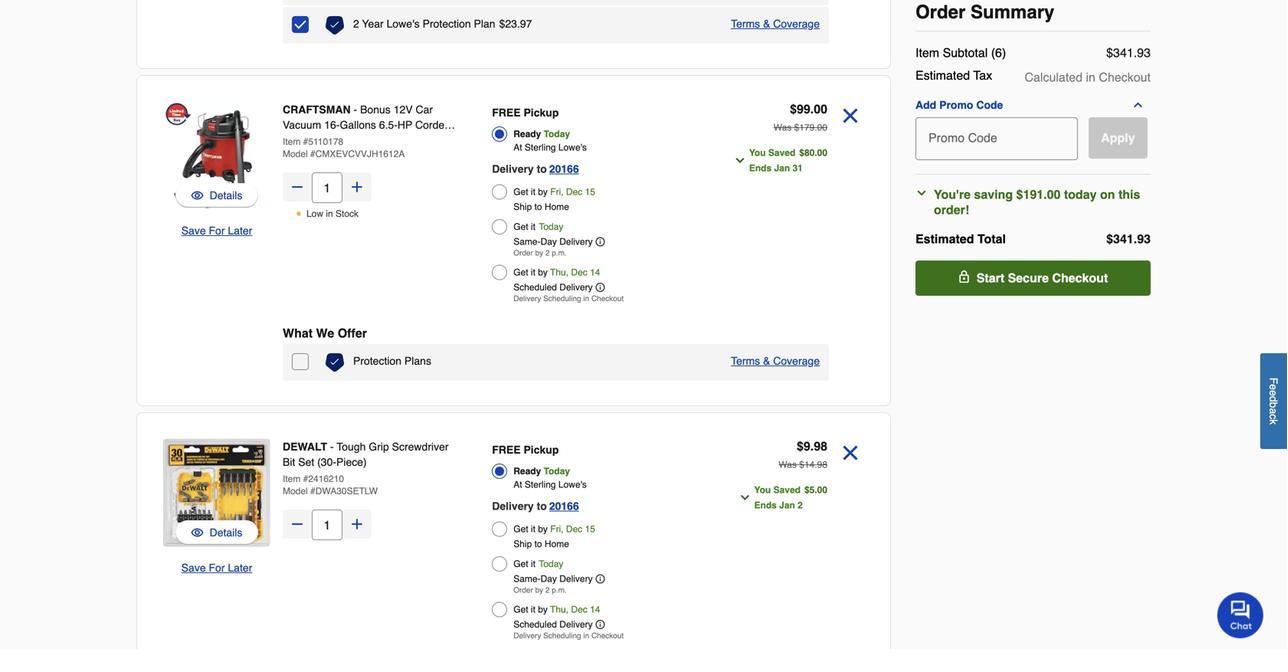 Task type: locate. For each thing, give the bounding box(es) containing it.
2 sterling from the top
[[525, 479, 556, 490]]

bullet image
[[296, 211, 302, 217]]

lowe's for was
[[559, 142, 587, 153]]

2 20166 button from the top
[[549, 497, 579, 515]]

0 vertical spatial scheduled
[[514, 282, 557, 293]]

341 up calculated in checkout
[[1114, 46, 1134, 60]]

3 info image from the top
[[596, 620, 605, 629]]

chevron down image left you're
[[916, 187, 928, 199]]

2 at from the top
[[514, 479, 522, 490]]

1 save from the top
[[181, 225, 206, 237]]

0 vertical spatial terms & coverage button
[[731, 16, 820, 31]]

scheduling for was
[[543, 294, 581, 303]]

1 scheduling from the top
[[543, 294, 581, 303]]

car
[[416, 103, 433, 116]]

1 vertical spatial chevron down image
[[916, 187, 928, 199]]

. right plan
[[517, 18, 520, 30]]

$ 341 . 93 for item subtotal (6)
[[1107, 46, 1151, 60]]

0 vertical spatial for
[[209, 225, 225, 237]]

1 vertical spatial thu,
[[550, 604, 569, 615]]

16-
[[324, 119, 340, 131]]

to
[[537, 163, 547, 175], [535, 202, 542, 212], [537, 500, 547, 512], [535, 539, 542, 549]]

1 vertical spatial saved
[[774, 485, 801, 495]]

98 left remove item icon at the right bottom of page
[[817, 459, 828, 470]]

1 for from the top
[[209, 225, 225, 237]]

save for later down quickview image
[[181, 225, 252, 237]]

1 home from the top
[[545, 202, 569, 212]]

1 vertical spatial coverage
[[773, 355, 820, 367]]

341 down this
[[1114, 232, 1134, 246]]

get it by thu, dec 14
[[514, 267, 600, 278], [514, 604, 600, 615]]

2 day from the top
[[541, 574, 557, 584]]

jan right chevron down image
[[780, 500, 795, 511]]

- up (30-
[[330, 441, 334, 453]]

info image for 98
[[596, 620, 605, 629]]

secure image
[[959, 271, 971, 283]]

thu, for was
[[550, 267, 569, 278]]

ready today for was
[[514, 129, 570, 139]]

2 save from the top
[[181, 562, 206, 574]]

ends for 98
[[754, 500, 777, 511]]

e
[[1268, 384, 1280, 390], [1268, 390, 1280, 396]]

1 vertical spatial order by 2 p.m.
[[514, 586, 567, 595]]

chevron down image inside the you're saving  $191.00  today on this order! link
[[916, 187, 928, 199]]

add
[[916, 99, 937, 111]]

home for was
[[545, 202, 569, 212]]

0 vertical spatial jan
[[774, 163, 790, 174]]

2 minus image from the top
[[290, 517, 305, 532]]

1 info image from the top
[[596, 283, 605, 292]]

secure
[[1008, 271, 1049, 285]]

1 order by 2 p.m. from the top
[[514, 249, 567, 258]]

1 get from the top
[[514, 187, 528, 197]]

ends for was
[[749, 163, 772, 174]]

0 vertical spatial ends
[[749, 163, 772, 174]]

info image
[[596, 283, 605, 292], [596, 574, 605, 584], [596, 620, 605, 629]]

1 terms from the top
[[731, 18, 760, 30]]

ends left the 31
[[749, 163, 772, 174]]

0 vertical spatial you
[[749, 148, 766, 158]]

ready
[[514, 129, 541, 139], [514, 466, 541, 477]]

protection left plan
[[423, 18, 471, 30]]

delivery scheduling in checkout
[[514, 294, 624, 303], [514, 631, 624, 640]]

saved inside you saved $ 80 .00 ends jan 31
[[769, 148, 796, 158]]

0 vertical spatial get it by thu, dec 14
[[514, 267, 600, 278]]

free pickup
[[492, 107, 559, 119], [492, 444, 559, 456]]

1 coverage from the top
[[773, 18, 820, 30]]

ends right chevron down image
[[754, 500, 777, 511]]

get for info image
[[514, 221, 528, 232]]

scheduled for was
[[514, 282, 557, 293]]

2 ready today from the top
[[514, 466, 570, 477]]

estimated
[[916, 68, 970, 82], [916, 232, 974, 246]]

minus image up the bullet image
[[290, 179, 305, 195]]

2 terms from the top
[[731, 355, 760, 367]]

1 day from the top
[[541, 236, 557, 247]]

0 vertical spatial day
[[541, 236, 557, 247]]

item inside item #2416210 model #dwa30setlw
[[283, 474, 301, 484]]

0 vertical spatial get it by fri, dec 15
[[514, 187, 595, 197]]

plan
[[474, 18, 496, 30]]

0 vertical spatial ready today
[[514, 129, 570, 139]]

was left 179
[[774, 122, 792, 133]]

.00
[[811, 102, 828, 116], [815, 122, 828, 133], [815, 148, 828, 158], [815, 485, 828, 495]]

2 order by 2 p.m. from the top
[[514, 586, 567, 595]]

0 vertical spatial home
[[545, 202, 569, 212]]

4 it from the top
[[531, 524, 536, 535]]

0 vertical spatial 14
[[590, 267, 600, 278]]

save for later for was
[[181, 225, 252, 237]]

1 details from the top
[[210, 189, 242, 202]]

0 vertical spatial terms
[[731, 18, 760, 30]]

offer
[[338, 326, 367, 340]]

was up you saved $ 5 .00 ends jan 2
[[779, 459, 797, 470]]

1 ready from the top
[[514, 129, 541, 139]]

minus image for was
[[290, 179, 305, 195]]

at sterling lowe's for 98
[[514, 479, 587, 490]]

2 vertical spatial info image
[[596, 620, 605, 629]]

.00 down $ 9 . 98 was $ 14 . 98
[[815, 485, 828, 495]]

plans
[[405, 355, 431, 367]]

1 vertical spatial 93
[[1137, 232, 1151, 246]]

delivery to 20166
[[492, 163, 579, 175], [492, 500, 579, 512]]

0 vertical spatial at sterling lowe's
[[514, 142, 587, 153]]

chat invite button image
[[1218, 592, 1265, 638]]

1 vertical spatial delivery to 20166
[[492, 500, 579, 512]]

terms
[[731, 18, 760, 30], [731, 355, 760, 367]]

2 it from the top
[[531, 221, 536, 232]]

2 same-day delivery from the top
[[514, 574, 593, 584]]

1 estimated from the top
[[916, 68, 970, 82]]

1 15 from the top
[[585, 187, 595, 197]]

0 vertical spatial 20166 button
[[549, 160, 579, 178]]

coverage
[[773, 18, 820, 30], [773, 355, 820, 367]]

$ 341 . 93 for estimated total
[[1107, 232, 1151, 246]]

2 save for later from the top
[[181, 562, 252, 574]]

2 scheduled delivery from the top
[[514, 619, 593, 630]]

save for was
[[181, 225, 206, 237]]

0 vertical spatial scheduled delivery
[[514, 282, 593, 293]]

save for later button down quickview image
[[181, 223, 252, 238]]

$ up the 31
[[800, 148, 805, 158]]

0 vertical spatial scheduling
[[543, 294, 581, 303]]

2 get it by thu, dec 14 from the top
[[514, 604, 600, 615]]

you right chevron down image
[[754, 485, 771, 495]]

1 free pickup from the top
[[492, 107, 559, 119]]

2 scheduling from the top
[[543, 631, 581, 640]]

p.m.
[[552, 249, 567, 258], [552, 586, 567, 595]]

0 vertical spatial info image
[[596, 283, 605, 292]]

1 sterling from the top
[[525, 142, 556, 153]]

model for 98
[[283, 486, 308, 497]]

15
[[585, 187, 595, 197], [585, 524, 595, 535]]

0 vertical spatial option group
[[492, 102, 705, 307]]

get it today for 98
[[514, 559, 564, 569]]

1 vertical spatial &
[[763, 355, 771, 367]]

save for 98
[[181, 562, 206, 574]]

code
[[977, 99, 1003, 111]]

pickup for 98
[[524, 444, 559, 456]]

1 at from the top
[[514, 142, 522, 153]]

$ down $ 9 . 98 was $ 14 . 98
[[805, 485, 810, 495]]

ship to home for was
[[514, 202, 569, 212]]

quickview image
[[191, 188, 204, 203]]

delivery to 20166 for 98
[[492, 500, 579, 512]]

1 ship to home from the top
[[514, 202, 569, 212]]

14 for 98
[[590, 604, 600, 615]]

1 save for later from the top
[[181, 225, 252, 237]]

sterling
[[525, 142, 556, 153], [525, 479, 556, 490]]

scheduled delivery for 98
[[514, 619, 593, 630]]

terms & coverage for protection plans
[[731, 355, 820, 367]]

6 get from the top
[[514, 604, 528, 615]]

Stepper number input field with increment and decrement buttons number field
[[312, 172, 343, 203]]

.00 up 80
[[815, 122, 828, 133]]

by
[[538, 187, 548, 197], [535, 249, 543, 258], [538, 267, 548, 278], [538, 524, 548, 535], [535, 586, 543, 595], [538, 604, 548, 615]]

item up accessories
[[283, 136, 301, 147]]

ready today
[[514, 129, 570, 139], [514, 466, 570, 477]]

1 model from the top
[[283, 149, 308, 159]]

2
[[353, 18, 359, 30], [546, 249, 550, 258], [798, 500, 803, 511], [546, 586, 550, 595]]

1 vertical spatial vacuum
[[352, 134, 391, 146]]

ship
[[514, 202, 532, 212], [514, 539, 532, 549]]

2 vertical spatial 14
[[590, 604, 600, 615]]

2 fri, from the top
[[550, 524, 564, 535]]

4 get from the top
[[514, 524, 528, 535]]

e up b at the bottom of the page
[[1268, 390, 1280, 396]]

1 20166 button from the top
[[549, 160, 579, 178]]

14
[[590, 267, 600, 278], [805, 459, 815, 470], [590, 604, 600, 615]]

0 vertical spatial later
[[228, 225, 252, 237]]

0 vertical spatial ship
[[514, 202, 532, 212]]

1 vertical spatial ship to home
[[514, 539, 569, 549]]

option group for 98
[[492, 439, 705, 645]]

thu, for 98
[[550, 604, 569, 615]]

- for was
[[354, 103, 357, 116]]

details right quickview image
[[210, 189, 242, 202]]

save for later button
[[181, 223, 252, 238], [181, 560, 252, 576]]

3 get from the top
[[514, 267, 528, 278]]

f
[[1268, 378, 1280, 384]]

terms & coverage for 2 year lowe's protection plan
[[731, 18, 820, 30]]

for
[[209, 225, 225, 237], [209, 562, 225, 574]]

$ down the 99
[[794, 122, 800, 133]]

1 ship from the top
[[514, 202, 532, 212]]

craftsman -
[[283, 103, 360, 116]]

today
[[544, 129, 570, 139], [539, 221, 564, 232], [544, 466, 570, 477], [539, 559, 564, 569]]

for down tough grip screwdriver bit set (30-piece) image at left
[[209, 562, 225, 574]]

ends inside you saved $ 5 .00 ends jan 2
[[754, 500, 777, 511]]

estimated total
[[916, 232, 1006, 246]]

1 scheduled delivery from the top
[[514, 282, 593, 293]]

0 vertical spatial at
[[514, 142, 522, 153]]

2 get it by fri, dec 15 from the top
[[514, 524, 595, 535]]

0 vertical spatial estimated
[[916, 68, 970, 82]]

saved left 5
[[774, 485, 801, 495]]

1 341 from the top
[[1114, 46, 1134, 60]]

day for 98
[[541, 574, 557, 584]]

2 vertical spatial order
[[514, 586, 533, 595]]

scheduled delivery
[[514, 282, 593, 293], [514, 619, 593, 630]]

1 thu, from the top
[[550, 267, 569, 278]]

start
[[977, 271, 1005, 285]]

0 vertical spatial same-day delivery
[[514, 236, 593, 247]]

#cmxevcvvjh1612a
[[310, 149, 405, 159]]

jan inside you saved $ 80 .00 ends jan 31
[[774, 163, 790, 174]]

free for 98
[[492, 444, 521, 456]]

2 same- from the top
[[514, 574, 541, 584]]

estimated down item subtotal (6)
[[916, 68, 970, 82]]

1 vertical spatial for
[[209, 562, 225, 574]]

ready today for 98
[[514, 466, 570, 477]]

tough grip screwdriver bit set (30-piece) image
[[162, 438, 272, 548]]

1 vertical spatial later
[[228, 562, 252, 574]]

1 vertical spatial p.m.
[[552, 586, 567, 595]]

scheduled
[[514, 282, 557, 293], [514, 619, 557, 630]]

saved for 98
[[774, 485, 801, 495]]

calculated in checkout
[[1025, 70, 1151, 84]]

1 horizontal spatial -
[[354, 103, 357, 116]]

1 horizontal spatial protection
[[423, 18, 471, 30]]

0 vertical spatial minus image
[[290, 179, 305, 195]]

14 for was
[[590, 267, 600, 278]]

0 vertical spatial 341
[[1114, 46, 1134, 60]]

None text field
[[922, 117, 1071, 151]]

0 vertical spatial $ 341 . 93
[[1107, 46, 1151, 60]]

fri,
[[550, 187, 564, 197], [550, 524, 564, 535]]

$ 341 . 93
[[1107, 46, 1151, 60], [1107, 232, 1151, 246]]

1 vertical spatial 20166
[[549, 500, 579, 512]]

0 vertical spatial item
[[916, 46, 940, 60]]

wet/dry
[[283, 134, 321, 146]]

1 vertical spatial day
[[541, 574, 557, 584]]

save for later button for was
[[181, 223, 252, 238]]

checkout
[[1099, 70, 1151, 84], [1053, 271, 1108, 285], [592, 294, 624, 303], [592, 631, 624, 640]]

terms & coverage button
[[731, 16, 820, 31], [731, 353, 820, 369]]

1 vertical spatial lowe's
[[559, 142, 587, 153]]

1 horizontal spatial chevron down image
[[916, 187, 928, 199]]

2 delivery scheduling in checkout from the top
[[514, 631, 624, 640]]

5 get from the top
[[514, 559, 528, 569]]

saved for was
[[769, 148, 796, 158]]

jan inside you saved $ 5 .00 ends jan 2
[[780, 500, 795, 511]]

341 for estimated total
[[1114, 232, 1134, 246]]

$ up you saved $ 80 .00 ends jan 31
[[790, 102, 797, 116]]

model down 'bit' at the bottom left of page
[[283, 486, 308, 497]]

1 fri, from the top
[[550, 187, 564, 197]]

0 vertical spatial coverage
[[773, 18, 820, 30]]

2 get it today from the top
[[514, 559, 564, 569]]

for down 'bonus 12v car vacuum 16-gallons 6.5-hp corded wet/dry shop vacuum with accessories included' image
[[209, 225, 225, 237]]

2 ship to home from the top
[[514, 539, 569, 549]]

dec
[[566, 187, 583, 197], [571, 267, 588, 278], [566, 524, 583, 535], [571, 604, 588, 615]]

2 ship from the top
[[514, 539, 532, 549]]

protection down offer
[[353, 355, 402, 367]]

&
[[763, 18, 771, 30], [763, 355, 771, 367]]

minus image
[[290, 179, 305, 195], [290, 517, 305, 532]]

plus image
[[349, 179, 365, 195]]

1 vertical spatial ends
[[754, 500, 777, 511]]

80
[[805, 148, 815, 158]]

protection plan filled image
[[326, 353, 344, 372]]

$ 341 . 93 down this
[[1107, 232, 1151, 246]]

0 vertical spatial 93
[[1137, 46, 1151, 60]]

2 93 from the top
[[1137, 232, 1151, 246]]

model down wet/dry
[[283, 149, 308, 159]]

model
[[283, 149, 308, 159], [283, 486, 308, 497]]

item up estimated tax
[[916, 46, 940, 60]]

details
[[210, 189, 242, 202], [210, 527, 242, 539]]

341 for item subtotal (6)
[[1114, 46, 1134, 60]]

1 ready today from the top
[[514, 129, 570, 139]]

#2416210
[[303, 474, 344, 484]]

1 option group from the top
[[492, 102, 705, 307]]

you inside you saved $ 5 .00 ends jan 2
[[754, 485, 771, 495]]

2 inside you saved $ 5 .00 ends jan 2
[[798, 500, 803, 511]]

2 model from the top
[[283, 486, 308, 497]]

1 vertical spatial get it today
[[514, 559, 564, 569]]

- up gallons
[[354, 103, 357, 116]]

2 estimated from the top
[[916, 232, 974, 246]]

1 vertical spatial save
[[181, 562, 206, 574]]

93 up the chevron up "icon"
[[1137, 46, 1151, 60]]

1 vertical spatial $ 341 . 93
[[1107, 232, 1151, 246]]

0 vertical spatial vacuum
[[283, 119, 321, 131]]

promo
[[940, 99, 974, 111]]

b
[[1268, 402, 1280, 408]]

ship for 98
[[514, 539, 532, 549]]

1 vertical spatial 341
[[1114, 232, 1134, 246]]

20166 button for was
[[549, 160, 579, 178]]

delivery
[[492, 163, 534, 175], [560, 236, 593, 247], [560, 282, 593, 293], [514, 294, 541, 303], [492, 500, 534, 512], [560, 574, 593, 584], [560, 619, 593, 630], [514, 631, 541, 640]]

0 vertical spatial was
[[774, 122, 792, 133]]

chevron down image left you saved $ 80 .00 ends jan 31
[[734, 154, 746, 167]]

1 save for later button from the top
[[181, 223, 252, 238]]

1 vertical spatial sterling
[[525, 479, 556, 490]]

order by 2 p.m. for was
[[514, 249, 567, 258]]

20166 for 98
[[549, 500, 579, 512]]

calculated
[[1025, 70, 1083, 84]]

1 vertical spatial jan
[[780, 500, 795, 511]]

option group
[[492, 102, 705, 307], [492, 439, 705, 645]]

1 vertical spatial same-day delivery
[[514, 574, 593, 584]]

2 coverage from the top
[[773, 355, 820, 367]]

get it by fri, dec 15
[[514, 187, 595, 197], [514, 524, 595, 535]]

delivery scheduling in checkout for was
[[514, 294, 624, 303]]

#dwa30setlw
[[310, 486, 378, 497]]

you inside you saved $ 80 .00 ends jan 31
[[749, 148, 766, 158]]

.
[[517, 18, 520, 30], [1134, 46, 1137, 60], [1134, 232, 1137, 246], [811, 439, 814, 453], [815, 459, 817, 470]]

vacuum up included in the left top of the page
[[352, 134, 391, 146]]

ends inside you saved $ 80 .00 ends jan 31
[[749, 163, 772, 174]]

0 vertical spatial same-
[[514, 236, 541, 247]]

1 vertical spatial scheduled delivery
[[514, 619, 593, 630]]

1 vertical spatial delivery scheduling in checkout
[[514, 631, 624, 640]]

terms for protection plans
[[731, 355, 760, 367]]

get
[[514, 187, 528, 197], [514, 221, 528, 232], [514, 267, 528, 278], [514, 524, 528, 535], [514, 559, 528, 569], [514, 604, 528, 615]]

2 p.m. from the top
[[552, 586, 567, 595]]

saved inside you saved $ 5 .00 ends jan 2
[[774, 485, 801, 495]]

model inside the "item #5110178 model #cmxevcvvjh1612a"
[[283, 149, 308, 159]]

same-day delivery for was
[[514, 236, 593, 247]]

later for 98
[[228, 562, 252, 574]]

2 ready from the top
[[514, 466, 541, 477]]

piece)
[[336, 456, 367, 468]]

1 vertical spatial free pickup
[[492, 444, 559, 456]]

0 vertical spatial details
[[210, 189, 242, 202]]

on
[[1100, 187, 1115, 202]]

1 same-day delivery from the top
[[514, 236, 593, 247]]

1 delivery scheduling in checkout from the top
[[514, 294, 624, 303]]

p.m. for was
[[552, 249, 567, 258]]

saved up the 31
[[769, 148, 796, 158]]

2 save for later button from the top
[[181, 560, 252, 576]]

0 vertical spatial free
[[492, 107, 521, 119]]

item down 'bit' at the bottom left of page
[[283, 474, 301, 484]]

home for 98
[[545, 539, 569, 549]]

you left 80
[[749, 148, 766, 158]]

details for 98
[[210, 527, 242, 539]]

you're saving  $191.00  today on this order!
[[934, 187, 1141, 217]]

93
[[1137, 46, 1151, 60], [1137, 232, 1151, 246]]

98 right 9
[[814, 439, 828, 453]]

1 scheduled from the top
[[514, 282, 557, 293]]

.00 down 179
[[815, 148, 828, 158]]

99
[[797, 102, 811, 116]]

2 $ 341 . 93 from the top
[[1107, 232, 1151, 246]]

$
[[499, 18, 505, 30], [1107, 46, 1114, 60], [790, 102, 797, 116], [794, 122, 800, 133], [800, 148, 805, 158], [1107, 232, 1114, 246], [797, 439, 804, 453], [800, 459, 805, 470], [805, 485, 810, 495]]

save down quickview image
[[181, 225, 206, 237]]

1 later from the top
[[228, 225, 252, 237]]

1 vertical spatial free
[[492, 444, 521, 456]]

$ 341 . 93 up calculated in checkout
[[1107, 46, 1151, 60]]

save for later down quickview icon
[[181, 562, 252, 574]]

minus image left low in stock number field at the bottom left
[[290, 517, 305, 532]]

0 vertical spatial 15
[[585, 187, 595, 197]]

save
[[181, 225, 206, 237], [181, 562, 206, 574]]

1 vertical spatial protection
[[353, 355, 402, 367]]

model inside item #2416210 model #dwa30setlw
[[283, 486, 308, 497]]

20166 for was
[[549, 163, 579, 175]]

save for later
[[181, 225, 252, 237], [181, 562, 252, 574]]

at for 98
[[514, 479, 522, 490]]

1 p.m. from the top
[[552, 249, 567, 258]]

1 vertical spatial 15
[[585, 524, 595, 535]]

1 vertical spatial home
[[545, 539, 569, 549]]

jan for 98
[[780, 500, 795, 511]]

get for 98's info icon
[[514, 604, 528, 615]]

shop
[[324, 134, 349, 146]]

sterling for was
[[525, 142, 556, 153]]

chevron down image
[[734, 154, 746, 167], [916, 187, 928, 199]]

1 minus image from the top
[[290, 179, 305, 195]]

info image
[[596, 237, 605, 246]]

scheduled for 98
[[514, 619, 557, 630]]

2 option group from the top
[[492, 439, 705, 645]]

1 get it by thu, dec 14 from the top
[[514, 267, 600, 278]]

2 terms & coverage button from the top
[[731, 353, 820, 369]]

0 vertical spatial chevron down image
[[734, 154, 746, 167]]

e up d
[[1268, 384, 1280, 390]]

1 & from the top
[[763, 18, 771, 30]]

2 for from the top
[[209, 562, 225, 574]]

option group for was
[[492, 102, 705, 307]]

vacuum up wet/dry
[[283, 119, 321, 131]]

terms & coverage button for 2 year lowe's protection plan
[[731, 16, 820, 31]]

save for later button down quickview icon
[[181, 560, 252, 576]]

1 terms & coverage button from the top
[[731, 16, 820, 31]]

this
[[1119, 187, 1141, 202]]

0 vertical spatial terms & coverage
[[731, 18, 820, 30]]

1 pickup from the top
[[524, 107, 559, 119]]

save for later button for 98
[[181, 560, 252, 576]]

same-day delivery
[[514, 236, 593, 247], [514, 574, 593, 584]]

scheduling for 98
[[543, 631, 581, 640]]

2 get from the top
[[514, 221, 528, 232]]

2 later from the top
[[228, 562, 252, 574]]

2 thu, from the top
[[550, 604, 569, 615]]

0 vertical spatial &
[[763, 18, 771, 30]]

vacuum
[[283, 119, 321, 131], [352, 134, 391, 146]]

0 horizontal spatial -
[[330, 441, 334, 453]]

0 vertical spatial p.m.
[[552, 249, 567, 258]]

1 vertical spatial info image
[[596, 574, 605, 584]]

estimated down order!
[[916, 232, 974, 246]]

0 vertical spatial ready
[[514, 129, 541, 139]]

get it today
[[514, 221, 564, 232], [514, 559, 564, 569]]

1 vertical spatial ship
[[514, 539, 532, 549]]

& for protection plans
[[763, 355, 771, 367]]

0 vertical spatial -
[[354, 103, 357, 116]]

2 free from the top
[[492, 444, 521, 456]]

save down quickview icon
[[181, 562, 206, 574]]

1 free from the top
[[492, 107, 521, 119]]

1 at sterling lowe's from the top
[[514, 142, 587, 153]]

1 93 from the top
[[1137, 46, 1151, 60]]

item inside the "item #5110178 model #cmxevcvvjh1612a"
[[283, 136, 301, 147]]

stock
[[336, 208, 359, 219]]

same- for was
[[514, 236, 541, 247]]

93 for item subtotal (6)
[[1137, 46, 1151, 60]]

1 vertical spatial save for later
[[181, 562, 252, 574]]

1 vertical spatial option group
[[492, 439, 705, 645]]

1 vertical spatial minus image
[[290, 517, 305, 532]]

0 horizontal spatial protection
[[353, 355, 402, 367]]

0 vertical spatial get it today
[[514, 221, 564, 232]]

details right quickview icon
[[210, 527, 242, 539]]

ready for 98
[[514, 466, 541, 477]]

1 get it today from the top
[[514, 221, 564, 232]]

item for item #5110178 model #cmxevcvvjh1612a
[[283, 136, 301, 147]]

2 delivery to 20166 from the top
[[492, 500, 579, 512]]

1 vertical spatial get it by thu, dec 14
[[514, 604, 600, 615]]

2 home from the top
[[545, 539, 569, 549]]

ship for was
[[514, 202, 532, 212]]

1 vertical spatial details
[[210, 527, 242, 539]]

6 it from the top
[[531, 604, 536, 615]]

1 get it by fri, dec 15 from the top
[[514, 187, 595, 197]]

1 vertical spatial ready
[[514, 466, 541, 477]]

jan left the 31
[[774, 163, 790, 174]]

it
[[531, 187, 536, 197], [531, 221, 536, 232], [531, 267, 536, 278], [531, 524, 536, 535], [531, 559, 536, 569], [531, 604, 536, 615]]

ready for was
[[514, 129, 541, 139]]

free
[[492, 107, 521, 119], [492, 444, 521, 456]]

2 scheduled from the top
[[514, 619, 557, 630]]

93 down this
[[1137, 232, 1151, 246]]

2 341 from the top
[[1114, 232, 1134, 246]]

quickview image
[[191, 525, 204, 540]]

1 same- from the top
[[514, 236, 541, 247]]

.00 inside you saved $ 5 .00 ends jan 2
[[815, 485, 828, 495]]

0 vertical spatial save for later
[[181, 225, 252, 237]]

ship to home
[[514, 202, 569, 212], [514, 539, 569, 549]]

0 vertical spatial pickup
[[524, 107, 559, 119]]

model for was
[[283, 149, 308, 159]]

you're saving  $191.00  today on this order! link
[[916, 187, 1145, 218]]

1 vertical spatial at sterling lowe's
[[514, 479, 587, 490]]

1 delivery to 20166 from the top
[[492, 163, 579, 175]]

1 vertical spatial scheduling
[[543, 631, 581, 640]]



Task type: vqa. For each thing, say whether or not it's contained in the screenshot.
Item #5110178 Model #CMXEVCVVJH1612A
yes



Task type: describe. For each thing, give the bounding box(es) containing it.
d
[[1268, 396, 1280, 402]]

free for was
[[492, 107, 521, 119]]

with
[[394, 134, 413, 146]]

minus image for 98
[[290, 517, 305, 532]]

& for 2 year lowe's protection plan
[[763, 18, 771, 30]]

info image for was
[[596, 283, 605, 292]]

0 vertical spatial lowe's
[[387, 18, 420, 30]]

you for was
[[749, 148, 766, 158]]

order!
[[934, 203, 970, 217]]

Low in Stock number field
[[312, 510, 343, 540]]

5
[[810, 485, 815, 495]]

$ down 9
[[800, 459, 805, 470]]

93 for estimated total
[[1137, 232, 1151, 246]]

add promo code link
[[916, 99, 1151, 111]]

(30-
[[317, 456, 336, 468]]

at sterling lowe's for was
[[514, 142, 587, 153]]

start secure checkout
[[977, 271, 1108, 285]]

fri, for was
[[550, 187, 564, 197]]

.00 up 179
[[811, 102, 828, 116]]

order by 2 p.m. for 98
[[514, 586, 567, 595]]

free pickup for 98
[[492, 444, 559, 456]]

$ left remove item icon at the right bottom of page
[[797, 439, 804, 453]]

dewalt -
[[283, 441, 337, 453]]

$ up calculated in checkout
[[1107, 46, 1114, 60]]

$ inside you saved $ 5 .00 ends jan 2
[[805, 485, 810, 495]]

item for item #2416210 model #dwa30setlw
[[283, 474, 301, 484]]

$ down on
[[1107, 232, 1114, 246]]

. up the chevron up "icon"
[[1134, 46, 1137, 60]]

terms for 2 year lowe's protection plan
[[731, 18, 760, 30]]

saving
[[974, 187, 1013, 202]]

was inside $ 99 .00 was $ 179 .00
[[774, 122, 792, 133]]

delivery to 20166 for was
[[492, 163, 579, 175]]

year
[[362, 18, 384, 30]]

same-day delivery for 98
[[514, 574, 593, 584]]

ship to home for 98
[[514, 539, 569, 549]]

bonus 12v car vacuum 16-gallons 6.5-hp corded wet/dry shop vacuum with accessories included image
[[162, 100, 272, 211]]

2 year lowe's protection plan $ 23 . 97
[[353, 18, 532, 30]]

14 inside $ 9 . 98 was $ 14 . 98
[[805, 459, 815, 470]]

item for item subtotal (6)
[[916, 46, 940, 60]]

9
[[804, 439, 811, 453]]

1 it from the top
[[531, 187, 536, 197]]

get it by fri, dec 15 for was
[[514, 187, 595, 197]]

2 info image from the top
[[596, 574, 605, 584]]

low
[[307, 208, 323, 219]]

bonus
[[360, 103, 391, 116]]

get it by thu, dec 14 for 98
[[514, 604, 600, 615]]

terms & coverage button for protection plans
[[731, 353, 820, 369]]

protection plans
[[353, 355, 431, 367]]

15 for was
[[585, 187, 595, 197]]

today
[[1064, 187, 1097, 202]]

we
[[316, 326, 334, 340]]

delivery scheduling in checkout for 98
[[514, 631, 624, 640]]

#5110178
[[303, 136, 343, 147]]

chevron up image
[[1132, 99, 1145, 111]]

order for .
[[514, 586, 533, 595]]

item #2416210 model #dwa30setlw
[[283, 474, 378, 497]]

summary
[[971, 2, 1055, 23]]

12v
[[394, 103, 413, 116]]

same- for 98
[[514, 574, 541, 584]]

23
[[505, 18, 517, 30]]

k
[[1268, 420, 1280, 425]]

tough
[[337, 441, 366, 453]]

jan for was
[[774, 163, 790, 174]]

total
[[978, 232, 1006, 246]]

start secure checkout button
[[916, 261, 1151, 296]]

f e e d b a c k button
[[1261, 353, 1288, 449]]

remove item image
[[837, 102, 864, 130]]

estimated for estimated total
[[916, 232, 974, 246]]

add promo code
[[916, 99, 1003, 111]]

f e e d b a c k
[[1268, 378, 1280, 425]]

$ 99 .00 was $ 179 .00
[[774, 102, 828, 133]]

$ right plan
[[499, 18, 505, 30]]

for for 98
[[209, 562, 225, 574]]

get for info icon related to was
[[514, 267, 528, 278]]

2 e from the top
[[1268, 390, 1280, 396]]

item subtotal (6)
[[916, 46, 1006, 60]]

day for was
[[541, 236, 557, 247]]

remove item image
[[837, 439, 864, 467]]

p.m. for 98
[[552, 586, 567, 595]]

hp
[[398, 119, 413, 131]]

you saved $ 5 .00 ends jan 2
[[754, 485, 828, 511]]

179
[[800, 122, 815, 133]]

what
[[283, 326, 313, 340]]

31
[[793, 163, 803, 174]]

15 for 98
[[585, 524, 595, 535]]

1 horizontal spatial vacuum
[[352, 134, 391, 146]]

tough grip screwdriver bit set (30-piece)
[[283, 441, 449, 468]]

grip
[[369, 441, 389, 453]]

bonus 12v car vacuum 16-gallons 6.5-hp corded wet/dry shop vacuum with accessories included
[[283, 103, 451, 162]]

$191.00
[[1017, 187, 1061, 202]]

plus image
[[349, 517, 365, 532]]

$ 9 . 98 was $ 14 . 98
[[779, 439, 828, 470]]

sterling for 98
[[525, 479, 556, 490]]

get it by fri, dec 15 for 98
[[514, 524, 595, 535]]

gallons
[[340, 119, 376, 131]]

. down this
[[1134, 232, 1137, 246]]

(6)
[[991, 46, 1006, 60]]

item #5110178 model #cmxevcvvjh1612a
[[283, 136, 405, 159]]

order summary
[[916, 2, 1055, 23]]

get it by thu, dec 14 for was
[[514, 267, 600, 278]]

. left remove item icon at the right bottom of page
[[811, 439, 814, 453]]

dewalt
[[283, 441, 327, 453]]

.00 inside you saved $ 80 .00 ends jan 31
[[815, 148, 828, 158]]

a
[[1268, 408, 1280, 414]]

subtotal
[[943, 46, 988, 60]]

set
[[298, 456, 314, 468]]

later for was
[[228, 225, 252, 237]]

0 horizontal spatial chevron down image
[[734, 154, 746, 167]]

you for 98
[[754, 485, 771, 495]]

order for .00
[[514, 249, 533, 258]]

checkout inside button
[[1053, 271, 1108, 285]]

97
[[520, 18, 532, 30]]

5 it from the top
[[531, 559, 536, 569]]

details for was
[[210, 189, 242, 202]]

for for was
[[209, 225, 225, 237]]

estimated for estimated tax
[[916, 68, 970, 82]]

bit
[[283, 456, 295, 468]]

0 horizontal spatial vacuum
[[283, 119, 321, 131]]

corded
[[415, 119, 451, 131]]

craftsman
[[283, 103, 351, 116]]

protection plan filled image
[[326, 16, 344, 34]]

0 vertical spatial protection
[[423, 18, 471, 30]]

coverage for 2 year lowe's protection plan
[[773, 18, 820, 30]]

1 e from the top
[[1268, 384, 1280, 390]]

what we offer
[[283, 326, 367, 340]]

at for was
[[514, 142, 522, 153]]

you're
[[934, 187, 971, 202]]

get it today for was
[[514, 221, 564, 232]]

chevron down image
[[739, 492, 751, 504]]

0 vertical spatial 98
[[814, 439, 828, 453]]

screwdriver
[[392, 441, 449, 453]]

tax
[[974, 68, 993, 82]]

6.5-
[[379, 119, 398, 131]]

0 vertical spatial order
[[916, 2, 966, 23]]

accessories
[[283, 149, 341, 162]]

scheduled delivery for was
[[514, 282, 593, 293]]

3 it from the top
[[531, 267, 536, 278]]

1 vertical spatial 98
[[817, 459, 828, 470]]

$ inside you saved $ 80 .00 ends jan 31
[[800, 148, 805, 158]]

- for 98
[[330, 441, 334, 453]]

fri, for 98
[[550, 524, 564, 535]]

estimated tax
[[916, 68, 993, 82]]

was inside $ 9 . 98 was $ 14 . 98
[[779, 459, 797, 470]]

low in stock
[[307, 208, 359, 219]]

coverage for protection plans
[[773, 355, 820, 367]]

you saved $ 80 .00 ends jan 31
[[749, 148, 828, 174]]

free pickup for was
[[492, 107, 559, 119]]

included
[[344, 149, 384, 162]]

lowe's for 98
[[559, 479, 587, 490]]

. up 5
[[815, 459, 817, 470]]

c
[[1268, 414, 1280, 420]]

20166 button for 98
[[549, 497, 579, 515]]

get for 2nd info icon from the top of the page
[[514, 559, 528, 569]]



